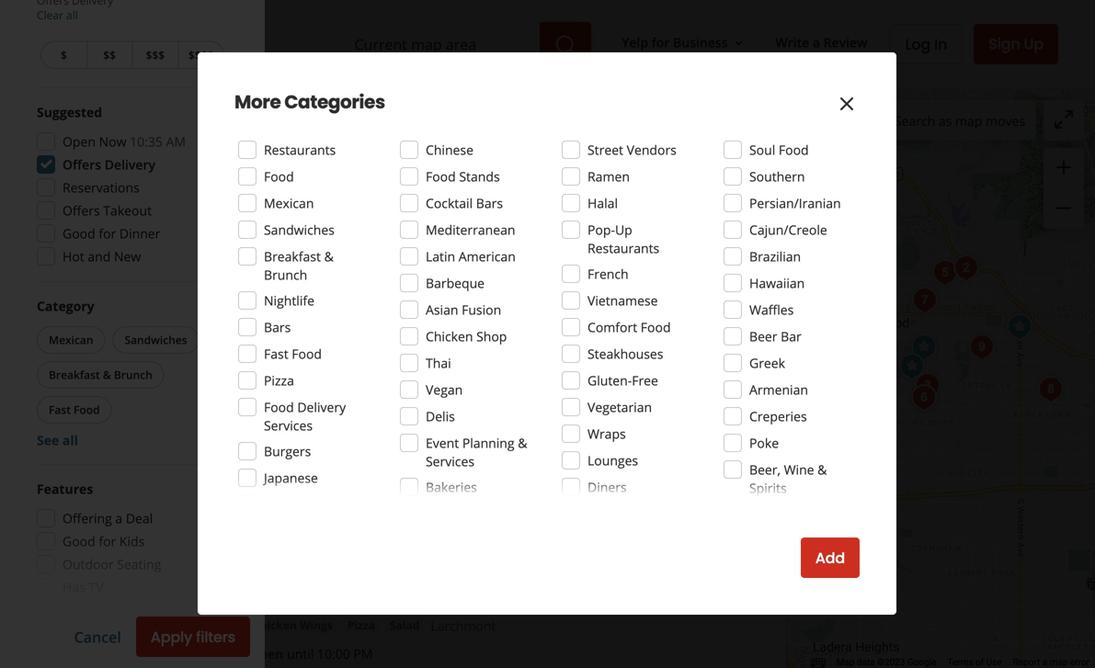 Task type: vqa. For each thing, say whether or not it's contained in the screenshot.
the top services
yes



Task type: describe. For each thing, give the bounding box(es) containing it.
chicken for chicken shop
[[426, 328, 473, 346]]

open inside button
[[194, 110, 223, 126]]

has tv
[[63, 579, 104, 597]]

event planning & services
[[426, 435, 528, 471]]

outdoor for outdoor seating
[[63, 556, 114, 574]]

16 locally owned v2 image
[[249, 356, 264, 371]]

appealing!…"
[[298, 420, 375, 437]]

(448
[[378, 20, 404, 37]]

republique image
[[910, 368, 947, 405]]

cancel
[[74, 628, 121, 648]]

sponsored result
[[37, 530, 165, 551]]

offers delivery button
[[269, 104, 373, 132]]

1 vertical spatial hot and new
[[63, 248, 141, 265]]

& down staff
[[597, 401, 606, 419]]

of
[[976, 658, 985, 669]]

& down 4.1 (448 reviews)
[[413, 50, 421, 65]]

clear all link
[[37, 7, 78, 23]]

food stands
[[426, 168, 500, 185]]

expand map image
[[1054, 108, 1076, 131]]

business
[[674, 34, 728, 51]]

log in link
[[890, 24, 964, 64]]

cancel button
[[74, 628, 121, 648]]

for inside "came here on a tuesday at 1:30pm and it was packed. however, only waited 10 min for a table. staff was very friendly. we all got the green juice which was…"
[[358, 122, 375, 139]]

sign up
[[989, 34, 1044, 54]]

services inside food delivery services
[[264, 417, 313, 435]]

beer,
[[750, 461, 781, 479]]

food delivery services
[[264, 399, 346, 435]]

good for kids
[[63, 533, 145, 551]]

outdoor seating
[[63, 556, 161, 574]]

see all
[[37, 432, 78, 450]]

all for clear all
[[66, 7, 78, 23]]

reservations
[[63, 179, 140, 196]]

mexican inside the more categories dialog
[[264, 195, 314, 212]]

lounges
[[588, 452, 639, 470]]

see all button
[[37, 432, 78, 450]]

salad
[[390, 618, 420, 633]]

on inside "came here on a tuesday at 1:30pm and it was packed. however, only waited 10 min for a table. staff was very friendly. we all got the green juice which was…"
[[343, 104, 359, 121]]

1 horizontal spatial $$
[[561, 50, 576, 67]]

and inside button
[[75, 147, 95, 162]]

met her at a bar image
[[907, 379, 944, 416]]

thai
[[426, 355, 452, 372]]

breakfast & brunch inside the more categories dialog
[[264, 248, 334, 284]]

& up fast food button
[[103, 368, 111, 383]]

10 inside "came here on a tuesday at 1:30pm and it was packed. however, only waited 10 min for a table. staff was very friendly. we all got the green juice which was…"
[[313, 122, 328, 139]]

1 horizontal spatial restaurants
[[588, 240, 660, 257]]

as
[[939, 112, 953, 130]]

& left sando
[[324, 248, 334, 265]]

am
[[166, 133, 186, 150]]

larchmont
[[431, 618, 496, 635]]

report a map error link
[[1014, 658, 1090, 669]]

american inside button
[[253, 50, 306, 65]]

10:00 for next "image"
[[317, 646, 350, 663]]

substitutions
[[411, 401, 489, 419]]

clear all
[[37, 7, 78, 23]]

open now button
[[182, 104, 262, 132]]

map
[[837, 658, 855, 669]]

$$ button
[[86, 41, 132, 69]]

operated for veteran-owned & operated
[[573, 355, 628, 372]]

vietnamese
[[588, 292, 658, 310]]

pm for previous icon
[[354, 78, 373, 95]]

previous image
[[66, 314, 88, 336]]

outdoor for outdoor seating
[[268, 176, 313, 191]]

delivery inside the offers delivery button
[[317, 110, 361, 126]]

1:30pm
[[441, 104, 486, 121]]

bakeries
[[426, 479, 477, 496]]

cocktail bars button
[[475, 49, 554, 67]]

©2023
[[878, 658, 906, 669]]

fast food button
[[37, 397, 112, 424]]

(282
[[378, 271, 404, 288]]

more categories dialog
[[0, 0, 1096, 669]]

2 vertical spatial brunch
[[114, 368, 152, 383]]

search as map moves
[[895, 112, 1026, 130]]

street vendors
[[588, 141, 677, 159]]

beer, wine & spirits
[[750, 461, 828, 497]]

(282 reviews)
[[378, 271, 456, 288]]

google
[[908, 658, 937, 669]]

0 horizontal spatial breakfast & brunch button
[[37, 362, 164, 389]]

good
[[392, 383, 422, 401]]

all
[[75, 110, 88, 126]]

very inside "came here on a tuesday at 1:30pm and it was packed. however, only waited 10 min for a table. staff was very friendly. we all got the green juice which was…"
[[483, 122, 509, 139]]

l'antica pizzeria da michele image
[[927, 255, 964, 292]]

hot and new inside button
[[52, 147, 122, 162]]

16 checkmark v2 image
[[446, 176, 461, 190]]

we
[[565, 122, 584, 139]]

1 horizontal spatial takeout
[[464, 176, 508, 191]]

lan noodle image
[[907, 282, 944, 319]]

16 checkmark v2 image for delivery
[[249, 464, 264, 478]]

& up spot
[[356, 355, 365, 372]]

make
[[353, 401, 386, 419]]

now for open now 10:35 am
[[99, 133, 126, 150]]

result
[[119, 530, 165, 551]]

16 filter v2 image
[[52, 112, 67, 126]]

offers inside the offers delivery button
[[281, 110, 314, 126]]

1 reviews) from the top
[[407, 20, 456, 37]]

& right spot
[[379, 383, 389, 401]]

zoom in image
[[1054, 156, 1076, 178]]

welcoming
[[639, 383, 704, 401]]

deal
[[126, 510, 153, 528]]

hot inside "hot and new" button
[[52, 147, 72, 162]]

juice
[[688, 122, 716, 139]]

all inside "came here on a tuesday at 1:30pm and it was packed. however, only waited 10 min for a table. staff was very friendly. we all got the green juice which was…"
[[587, 122, 601, 139]]

slideshow element for delivery
[[59, 0, 227, 158]]

map region
[[572, 85, 1096, 669]]

starbucks image
[[906, 329, 943, 366]]

1 vertical spatial was
[[457, 122, 480, 139]]

seating
[[117, 556, 161, 574]]

review
[[824, 34, 868, 51]]

american inside the more categories dialog
[[459, 248, 516, 265]]

close image
[[836, 93, 859, 115]]

filters
[[196, 628, 236, 648]]

delivery down burgers
[[268, 464, 311, 479]]

ghost sando shop image
[[867, 304, 903, 340]]

open up "came
[[249, 78, 284, 95]]

1 horizontal spatial bars
[[476, 195, 503, 212]]

chicken shop
[[426, 328, 507, 346]]

breakfast & brunch for leftmost breakfast & brunch button
[[49, 368, 152, 383]]

0 vertical spatial breakfast
[[356, 50, 410, 65]]

fairfax
[[400, 301, 441, 318]]

group containing features
[[37, 480, 228, 620]]

salad link
[[386, 617, 424, 635]]

here
[[312, 104, 340, 121]]

features
[[37, 481, 93, 498]]

sandwiches inside the more categories dialog
[[264, 221, 335, 239]]

1 my from the left
[[389, 401, 408, 419]]

2 vertical spatial offers
[[63, 202, 100, 219]]

open down chicken wings button
[[249, 646, 284, 663]]

order
[[669, 462, 710, 482]]

breakfast inside the more categories dialog
[[264, 248, 321, 265]]

search image
[[555, 34, 577, 56]]

open down all
[[63, 133, 96, 150]]

food inside food delivery services
[[264, 399, 294, 416]]

breakfast & brunch link
[[352, 49, 467, 67]]

keyboard shortcuts image
[[811, 659, 826, 668]]

all for see all
[[62, 432, 78, 450]]

ghost sando shop link
[[280, 241, 446, 266]]

map for error
[[1051, 658, 1069, 669]]

at
[[426, 104, 438, 121]]

brunch inside the more categories dialog
[[264, 266, 308, 284]]

it
[[516, 104, 524, 121]]

fast inside the more categories dialog
[[264, 346, 289, 363]]

good for good for kids
[[63, 533, 95, 551]]

square
[[645, 50, 687, 67]]

were
[[606, 383, 636, 401]]

terms of use link
[[948, 658, 1003, 669]]

apply filters
[[151, 628, 236, 648]]

shop inside the more categories dialog
[[477, 328, 507, 346]]

3 slideshow element from the top
[[59, 581, 227, 669]]

friendly.
[[512, 122, 561, 139]]

1 horizontal spatial great white image
[[964, 329, 1001, 366]]

and down the good for dinner
[[88, 248, 111, 265]]

a for write a review
[[813, 34, 821, 51]]

1 vertical spatial sandwiches button
[[113, 327, 199, 354]]

1 horizontal spatial was
[[527, 104, 550, 121]]

1 vertical spatial offers
[[63, 156, 101, 173]]

chinese
[[426, 141, 474, 159]]

hot and new button
[[40, 140, 134, 168]]

kfc image
[[894, 349, 931, 386]]

waited
[[270, 122, 310, 139]]

cocktail inside the more categories dialog
[[426, 195, 473, 212]]

yelp
[[622, 34, 649, 51]]

2 my from the left
[[512, 401, 530, 419]]

fast food inside the more categories dialog
[[264, 346, 322, 363]]

1 vertical spatial min
[[327, 329, 352, 346]]

now for open now
[[225, 110, 250, 126]]

pizza man image
[[59, 581, 227, 669]]

staff
[[576, 383, 603, 401]]

the
[[551, 383, 573, 401]]

min inside "came here on a tuesday at 1:30pm and it was packed. however, only waited 10 min for a table. staff was very friendly. we all got the green juice which was…"
[[331, 122, 354, 139]]

16 veteran owned v2 image
[[446, 356, 461, 371]]

staff
[[426, 122, 453, 139]]

windsor square
[[591, 50, 687, 67]]

diners
[[588, 479, 627, 496]]

0 horizontal spatial breakfast
[[49, 368, 100, 383]]

map data ©2023 google
[[837, 658, 937, 669]]

a left tuesday
[[362, 104, 369, 121]]

which
[[270, 140, 305, 158]]

up for pop-
[[616, 221, 633, 239]]

chicken wings button
[[249, 617, 337, 635]]

"came here on a tuesday at 1:30pm and it was packed. however, only waited 10 min for a table. staff was very friendly. we all got the green juice which was…"
[[270, 104, 716, 158]]



Task type: locate. For each thing, give the bounding box(es) containing it.
0 vertical spatial was
[[527, 104, 550, 121]]

for down tuesday
[[358, 122, 375, 139]]

0 vertical spatial takeout
[[464, 176, 508, 191]]

1 good from the top
[[63, 225, 95, 242]]

owned up "little"
[[312, 355, 353, 372]]

chicken up 16 veteran owned v2 icon
[[426, 328, 473, 346]]

1 vertical spatial hot
[[63, 248, 84, 265]]

1 vertical spatial now
[[99, 133, 126, 150]]

hot down 16 filter v2 image
[[52, 147, 72, 162]]

breakfast & brunch for the top breakfast & brunch button
[[356, 50, 464, 65]]

terms of use
[[948, 658, 1003, 669]]

dinner
[[120, 225, 160, 242]]

1 vertical spatial slideshow element
[[59, 241, 227, 409]]

tv
[[89, 579, 104, 597]]

for right yelp
[[652, 34, 670, 51]]

now inside button
[[225, 110, 250, 126]]

0 vertical spatial until
[[287, 78, 314, 95]]

0 vertical spatial map
[[956, 112, 983, 130]]

comfort food
[[588, 319, 671, 336]]

on inside the "perfect little spot & good original sandwiches. the staff were welcoming and willing to make my substitutions on my sandwich. & the branding is very appealing!…"
[[493, 401, 508, 419]]

very down 1:30pm
[[483, 122, 509, 139]]

until down chicken wings link
[[287, 646, 314, 663]]

suggested
[[37, 104, 102, 121]]

1 vertical spatial map
[[1051, 658, 1069, 669]]

& right wine
[[818, 461, 828, 479]]

a for offering a deal
[[115, 510, 123, 528]]

for for dinner
[[99, 225, 116, 242]]

now
[[225, 110, 250, 126], [99, 133, 126, 150]]

1 vertical spatial bars
[[476, 195, 503, 212]]

was
[[527, 104, 550, 121], [457, 122, 480, 139]]

1 horizontal spatial now
[[225, 110, 250, 126]]

0 vertical spatial sandwiches button
[[249, 300, 322, 318]]

terms
[[948, 658, 974, 669]]

hangari kalguksu image
[[1033, 372, 1070, 409]]

1 vertical spatial on
[[493, 401, 508, 419]]

0 vertical spatial offers
[[281, 110, 314, 126]]

delivery up was…"
[[317, 110, 361, 126]]

group containing category
[[33, 297, 228, 450]]

willing
[[296, 401, 334, 419]]

hot down the good for dinner
[[63, 248, 84, 265]]

offers delivery inside button
[[281, 110, 361, 126]]

0 vertical spatial outdoor
[[268, 176, 313, 191]]

1 slideshow element from the top
[[59, 0, 227, 158]]

until for previous icon
[[287, 78, 314, 95]]

hot and new down the good for dinner
[[63, 248, 141, 265]]

1 horizontal spatial pizza
[[348, 618, 375, 633]]

on
[[343, 104, 359, 121], [493, 401, 508, 419]]

$$ left windsor at top
[[561, 50, 576, 67]]

pizza left the salad
[[348, 618, 375, 633]]

& inside event planning & services
[[518, 435, 528, 452]]

fast inside fast food button
[[49, 403, 71, 418]]

write a review
[[776, 34, 868, 51]]

group
[[37, 103, 228, 267], [1044, 148, 1085, 229], [33, 297, 228, 450], [37, 480, 228, 620]]

pm for next "image"
[[354, 646, 373, 663]]

all right clear
[[66, 7, 78, 23]]

asian fusion
[[426, 301, 502, 319]]

poke
[[750, 435, 779, 452]]

1 vertical spatial until
[[287, 646, 314, 663]]

soul food
[[750, 141, 809, 159]]

japanese
[[264, 470, 318, 487]]

10 left ghost
[[249, 241, 270, 266]]

the down were
[[609, 401, 629, 419]]

pizza man image
[[1002, 309, 1039, 346]]

bars down stands
[[476, 195, 503, 212]]

1 vertical spatial good
[[63, 533, 95, 551]]

0 vertical spatial reviews)
[[407, 20, 456, 37]]

group containing suggested
[[37, 103, 228, 267]]

breakfast down (448
[[356, 50, 410, 65]]

1 pm from the top
[[354, 78, 373, 95]]

chicken
[[426, 328, 473, 346], [253, 618, 297, 633]]

good down offers takeout at the top of the page
[[63, 225, 95, 242]]

min up was…"
[[331, 122, 354, 139]]

reviews) up breakfast & brunch link
[[407, 20, 456, 37]]

2 vertical spatial breakfast
[[49, 368, 100, 383]]

1 vertical spatial chicken
[[253, 618, 297, 633]]

food inside button
[[74, 403, 100, 418]]

0 horizontal spatial services
[[264, 417, 313, 435]]

report
[[1014, 658, 1041, 669]]

for inside button
[[652, 34, 670, 51]]

10:00
[[317, 78, 350, 95], [317, 646, 350, 663]]

0 vertical spatial 10
[[313, 122, 328, 139]]

branding
[[632, 401, 687, 419]]

0 horizontal spatial was
[[457, 122, 480, 139]]

0 horizontal spatial restaurants
[[264, 141, 336, 159]]

and down ""perfect" on the left of page
[[270, 401, 293, 419]]

breakfast & brunch down 4.1 (448 reviews)
[[356, 50, 464, 65]]

mexican down category
[[49, 333, 93, 348]]

sandwiches button
[[249, 300, 322, 318], [113, 327, 199, 354]]

2 vertical spatial all
[[62, 432, 78, 450]]

ghost
[[280, 241, 334, 266]]

a right report
[[1043, 658, 1048, 669]]

sign
[[989, 34, 1021, 54]]

new up the reservations
[[98, 147, 122, 162]]

add button
[[801, 538, 860, 579]]

yelp for business
[[622, 34, 728, 51]]

breakfast up 4.8 star rating 'image'
[[264, 248, 321, 265]]

0 horizontal spatial shop
[[400, 241, 446, 266]]

chicken inside button
[[253, 618, 297, 633]]

map for moves
[[956, 112, 983, 130]]

spirits
[[750, 480, 787, 497]]

$$ inside button
[[103, 47, 116, 63]]

0 vertical spatial min
[[331, 122, 354, 139]]

for for kids
[[99, 533, 116, 551]]

0 horizontal spatial up
[[616, 221, 633, 239]]

breakfast & brunch
[[356, 50, 464, 65], [264, 248, 334, 284], [49, 368, 152, 383]]

2 horizontal spatial breakfast & brunch
[[356, 50, 464, 65]]

chicken inside the more categories dialog
[[426, 328, 473, 346]]

& right planning
[[518, 435, 528, 452]]

0 vertical spatial cocktail bars
[[478, 50, 550, 65]]

owned for locally
[[312, 355, 353, 372]]

greek
[[750, 355, 786, 372]]

None search field
[[140, 22, 595, 66]]

1 vertical spatial cocktail bars
[[426, 195, 503, 212]]

open until 10:00 pm for previous icon
[[249, 78, 373, 95]]

0 horizontal spatial chicken
[[253, 618, 297, 633]]

category
[[37, 298, 94, 315]]

0 vertical spatial open until 10:00 pm
[[249, 78, 373, 95]]

previous image
[[66, 63, 88, 85]]

hot and new up the reservations
[[52, 147, 122, 162]]

fast up see all
[[49, 403, 71, 418]]

2 horizontal spatial breakfast
[[356, 50, 410, 65]]

sandwiches inside group
[[125, 333, 187, 348]]

16 speech v2 image left "came
[[249, 106, 264, 120]]

1 vertical spatial takeout
[[103, 202, 152, 219]]

opens in 25 min
[[249, 329, 352, 346]]

the inside the "perfect little spot & good original sandwiches. the staff were welcoming and willing to make my substitutions on my sandwich. & the branding is very appealing!…"
[[609, 401, 629, 419]]

1 16 speech v2 image from the top
[[249, 106, 264, 120]]

0 vertical spatial offers delivery
[[281, 110, 361, 126]]

0 horizontal spatial mexican
[[49, 333, 93, 348]]

write a review link
[[769, 26, 876, 59]]

operated for locally owned & operated
[[369, 355, 424, 372]]

sandwiches down 4.8 star rating 'image'
[[253, 301, 318, 316]]

0 horizontal spatial outdoor
[[63, 556, 114, 574]]

2 horizontal spatial bars
[[526, 50, 550, 65]]

bars
[[526, 50, 550, 65], [476, 195, 503, 212], [264, 319, 291, 336]]

cocktail bars inside button
[[478, 50, 550, 65]]

2 until from the top
[[287, 646, 314, 663]]

0 horizontal spatial map
[[956, 112, 983, 130]]

10:00 for previous icon
[[317, 78, 350, 95]]

0 vertical spatial american
[[253, 50, 306, 65]]

a left deal
[[115, 510, 123, 528]]

error
[[1071, 658, 1090, 669]]

for for business
[[652, 34, 670, 51]]

0 vertical spatial up
[[1025, 34, 1044, 54]]

0 vertical spatial breakfast & brunch button
[[352, 49, 467, 67]]

1 vertical spatial up
[[616, 221, 633, 239]]

16 speech v2 image for "came
[[249, 106, 264, 120]]

event
[[426, 435, 459, 452]]

0 vertical spatial shop
[[400, 241, 446, 266]]

veteran-
[[465, 355, 516, 372]]

was down 1:30pm
[[457, 122, 480, 139]]

2 owned from the left
[[516, 355, 557, 372]]

pizza inside button
[[348, 618, 375, 633]]

nightlife
[[264, 292, 315, 310]]

until for next "image"
[[287, 646, 314, 663]]

was up friendly.
[[527, 104, 550, 121]]

mexican down outdoor seating
[[264, 195, 314, 212]]

0 vertical spatial fast food
[[264, 346, 322, 363]]

1 vertical spatial brunch
[[264, 266, 308, 284]]

brazilian
[[750, 248, 802, 265]]

breakfast & brunch inside group
[[49, 368, 152, 383]]

takeout right 16 checkmark v2 icon
[[464, 176, 508, 191]]

0 horizontal spatial now
[[99, 133, 126, 150]]

0 vertical spatial services
[[264, 417, 313, 435]]

vegetarian
[[588, 399, 652, 416]]

0 horizontal spatial very
[[270, 420, 295, 437]]

16 checkmark v2 image
[[249, 176, 264, 190], [249, 464, 264, 478]]

cocktail bars left search image
[[478, 50, 550, 65]]

2 vertical spatial sandwiches
[[125, 333, 187, 348]]

0 horizontal spatial 10
[[249, 241, 270, 266]]

1 vertical spatial outdoor
[[63, 556, 114, 574]]

1 horizontal spatial services
[[426, 453, 475, 471]]

breakfast & brunch up nightlife
[[264, 248, 334, 284]]

slideshow element for "perfect little spot & good original sandwiches. the staff were welcoming and willing to make my substitutions on my sandwich. & the branding is very appealing!…"
[[59, 241, 227, 409]]

breakfast & brunch button up fast food button
[[37, 362, 164, 389]]

filters group
[[37, 104, 704, 168]]

sandwiches right previous image
[[125, 333, 187, 348]]

takeout
[[464, 176, 508, 191], [103, 202, 152, 219]]

mexican inside button
[[49, 333, 93, 348]]

services inside event planning & services
[[426, 453, 475, 471]]

waffles
[[750, 301, 794, 319]]

sandwiches button down 4.8 star rating 'image'
[[249, 300, 322, 318]]

outdoor
[[268, 176, 313, 191], [63, 556, 114, 574]]

0 vertical spatial pm
[[354, 78, 373, 95]]

4.8 star rating image
[[249, 272, 349, 291]]

4.1 star rating image
[[249, 21, 349, 40]]

1 vertical spatial breakfast & brunch button
[[37, 362, 164, 389]]

american down 4.1 star rating "image"
[[253, 50, 306, 65]]

windsor
[[591, 50, 642, 67]]

services up burgers
[[264, 417, 313, 435]]

sponsored
[[37, 530, 116, 551]]

got
[[604, 122, 623, 139]]

breakfast & brunch button down 4.1 (448 reviews)
[[352, 49, 467, 67]]

operated up good
[[369, 355, 424, 372]]

10:00 up here
[[317, 78, 350, 95]]

open
[[249, 78, 284, 95], [194, 110, 223, 126], [63, 133, 96, 150], [249, 646, 284, 663]]

1 vertical spatial mexican
[[49, 333, 93, 348]]

very
[[483, 122, 509, 139], [270, 420, 295, 437]]

american (new) button
[[249, 49, 345, 67]]

apply
[[151, 628, 192, 648]]

asian
[[426, 301, 459, 319]]

all button
[[40, 104, 100, 133]]

up right sign
[[1025, 34, 1044, 54]]

reviews)
[[407, 20, 456, 37], [407, 271, 456, 288]]

10:35
[[130, 133, 163, 150]]

log in
[[906, 34, 948, 55]]

1 16 checkmark v2 image from the top
[[249, 176, 264, 190]]

cocktail bars down 16 checkmark v2 icon
[[426, 195, 503, 212]]

16 speech v2 image for "perfect
[[249, 385, 264, 400]]

& up the "the" on the right of the page
[[560, 355, 570, 372]]

0 horizontal spatial brunch
[[114, 368, 152, 383]]

good for good for dinner
[[63, 225, 95, 242]]

sandwiches for the top sandwiches button
[[253, 301, 318, 316]]

1 10:00 from the top
[[317, 78, 350, 95]]

a left table.
[[378, 122, 386, 139]]

$$$
[[146, 47, 165, 63]]

0 vertical spatial 10:00
[[317, 78, 350, 95]]

2 open until 10:00 pm from the top
[[249, 646, 373, 663]]

offers delivery up was…"
[[281, 110, 361, 126]]

delivery up appealing!…"
[[298, 399, 346, 416]]

open until 10:00 pm for next "image"
[[249, 646, 373, 663]]

1 open until 10:00 pm from the top
[[249, 78, 373, 95]]

locally
[[268, 355, 309, 372]]

veteran-owned & operated
[[465, 355, 628, 372]]

2 pm from the top
[[354, 646, 373, 663]]

10
[[313, 122, 328, 139], [249, 241, 270, 266]]

american down mediterranean
[[459, 248, 516, 265]]

up for sign
[[1025, 34, 1044, 54]]

"came
[[270, 104, 309, 121]]

0 vertical spatial new
[[98, 147, 122, 162]]

10:00 down the wings
[[317, 646, 350, 663]]

$$$$
[[189, 47, 214, 63]]

only
[[664, 104, 689, 121]]

restaurants
[[264, 141, 336, 159], [588, 240, 660, 257]]

pizza
[[264, 372, 294, 390], [348, 618, 375, 633]]

map left error
[[1051, 658, 1069, 669]]

16 speech v2 image
[[249, 106, 264, 120], [249, 385, 264, 400]]

delivery inside food delivery services
[[298, 399, 346, 416]]

"perfect little spot & good original sandwiches. the staff were welcoming and willing to make my substitutions on my sandwich. & the branding is very appealing!…"
[[270, 383, 704, 437]]

owned up the "the" on the right of the page
[[516, 355, 557, 372]]

green
[[650, 122, 685, 139]]

shop up veteran-
[[477, 328, 507, 346]]

write
[[776, 34, 810, 51]]

& inside beer, wine & spirits
[[818, 461, 828, 479]]

delivery left 16 checkmark v2 icon
[[388, 176, 431, 191]]

0 vertical spatial bars
[[526, 50, 550, 65]]

tuesday
[[372, 104, 422, 121]]

1 vertical spatial 10
[[249, 241, 270, 266]]

reviews) down "latin"
[[407, 271, 456, 288]]

16 chevron down v2 image
[[732, 36, 747, 50]]

gluten-free
[[588, 372, 659, 390]]

0 horizontal spatial owned
[[312, 355, 353, 372]]

google image
[[791, 645, 852, 669]]

16 speech v2 image down 16 locally owned v2 image
[[249, 385, 264, 400]]

bars left search image
[[526, 50, 550, 65]]

2 10:00 from the top
[[317, 646, 350, 663]]

and left the it
[[490, 104, 513, 121]]

0 horizontal spatial sandwiches button
[[113, 327, 199, 354]]

2 16 checkmark v2 image from the top
[[249, 464, 264, 478]]

up inside pop-up restaurants
[[616, 221, 633, 239]]

open left more on the left of page
[[194, 110, 223, 126]]

met him at a bar image
[[906, 380, 943, 417]]

1 vertical spatial new
[[114, 248, 141, 265]]

outdoor down which
[[268, 176, 313, 191]]

1 horizontal spatial breakfast & brunch
[[264, 248, 334, 284]]

1 vertical spatial offers delivery
[[63, 156, 156, 173]]

0 vertical spatial great white image
[[59, 0, 227, 158]]

restaurants down waited
[[264, 141, 336, 159]]

pm up tuesday
[[354, 78, 373, 95]]

1 horizontal spatial fast food
[[264, 346, 322, 363]]

1 vertical spatial 10:00
[[317, 646, 350, 663]]

$$$$ button
[[178, 41, 225, 69]]

bars inside button
[[526, 50, 550, 65]]

bars down "sandwiches" link on the left of page
[[264, 319, 291, 336]]

pm down pizza link
[[354, 646, 373, 663]]

new
[[98, 147, 122, 162], [114, 248, 141, 265]]

the inside "came here on a tuesday at 1:30pm and it was packed. however, only waited 10 min for a table. staff was very friendly. we all got the green juice which was…"
[[627, 122, 646, 139]]

2 reviews) from the top
[[407, 271, 456, 288]]

on down sandwiches.
[[493, 401, 508, 419]]

sign up link
[[975, 24, 1059, 64]]

delivery down the open now 10:35 am
[[105, 156, 156, 173]]

owned for veteran-
[[516, 355, 557, 372]]

0 horizontal spatial bars
[[264, 319, 291, 336]]

a for report a map error
[[1043, 658, 1048, 669]]

armenian
[[750, 381, 809, 399]]

all right we
[[587, 122, 601, 139]]

0 vertical spatial sandwiches
[[264, 221, 335, 239]]

see
[[37, 432, 59, 450]]

info icon image
[[633, 355, 648, 370], [633, 355, 648, 370]]

offers delivery up the reservations
[[63, 156, 156, 173]]

and inside the "perfect little spot & good original sandwiches. the staff were welcoming and willing to make my substitutions on my sandwich. & the branding is very appealing!…"
[[270, 401, 293, 419]]

running goose image
[[949, 250, 985, 287]]

very inside the "perfect little spot & good original sandwiches. the staff were welcoming and willing to make my substitutions on my sandwich. & the branding is very appealing!…"
[[270, 420, 295, 437]]

for down offers takeout at the top of the page
[[99, 225, 116, 242]]

0 vertical spatial 16 checkmark v2 image
[[249, 176, 264, 190]]

new inside button
[[98, 147, 122, 162]]

1 vertical spatial fast food
[[49, 403, 100, 418]]

1 horizontal spatial very
[[483, 122, 509, 139]]

$$ left '$$$' button
[[103, 47, 116, 63]]

0 horizontal spatial $$
[[103, 47, 116, 63]]

cocktail
[[478, 50, 523, 65], [426, 195, 473, 212]]

in
[[294, 329, 306, 346]]

data
[[857, 658, 876, 669]]

0 horizontal spatial my
[[389, 401, 408, 419]]

mexican
[[264, 195, 314, 212], [49, 333, 93, 348]]

16 checkmark v2 image down burgers
[[249, 464, 264, 478]]

pizza inside the more categories dialog
[[264, 372, 294, 390]]

2 slideshow element from the top
[[59, 241, 227, 409]]

1 vertical spatial breakfast
[[264, 248, 321, 265]]

1 horizontal spatial my
[[512, 401, 530, 419]]

burgers
[[264, 443, 311, 461]]

is
[[690, 401, 700, 419]]

breakfast & brunch up fast food button
[[49, 368, 152, 383]]

16 checkmark v2 image left outdoor seating
[[249, 176, 264, 190]]

1 horizontal spatial 10
[[313, 122, 328, 139]]

very up burgers
[[270, 420, 295, 437]]

next image
[[198, 655, 220, 669]]

2 good from the top
[[63, 533, 95, 551]]

takeout up dinner on the left of the page
[[103, 202, 152, 219]]

ghost sando shop image
[[59, 241, 227, 409]]

chicken wings
[[253, 618, 333, 633]]

up down halal
[[616, 221, 633, 239]]

0 vertical spatial all
[[66, 7, 78, 23]]

cocktail bars inside the more categories dialog
[[426, 195, 503, 212]]

great white image
[[59, 0, 227, 158], [964, 329, 1001, 366]]

slideshow element
[[59, 0, 227, 158], [59, 241, 227, 409], [59, 581, 227, 669]]

1 vertical spatial 16 speech v2 image
[[249, 385, 264, 400]]

0 vertical spatial hot
[[52, 147, 72, 162]]

16 checkmark v2 image for outdoor seating
[[249, 176, 264, 190]]

1 vertical spatial reviews)
[[407, 271, 456, 288]]

moves
[[986, 112, 1026, 130]]

chicken for chicken wings
[[253, 618, 297, 633]]

fast left in at left
[[264, 346, 289, 363]]

pizza link
[[344, 617, 379, 635]]

sandwiches for the bottommost sandwiches button
[[125, 333, 187, 348]]

map right "as"
[[956, 112, 983, 130]]

0 horizontal spatial takeout
[[103, 202, 152, 219]]

1 operated from the left
[[369, 355, 424, 372]]

min right 25
[[327, 329, 352, 346]]

1 owned from the left
[[312, 355, 353, 372]]

0 vertical spatial 16 speech v2 image
[[249, 106, 264, 120]]

operated up gluten-
[[573, 355, 628, 372]]

0 vertical spatial chicken
[[426, 328, 473, 346]]

cocktail inside button
[[478, 50, 523, 65]]

on right here
[[343, 104, 359, 121]]

for down the offering a deal
[[99, 533, 116, 551]]

1 until from the top
[[287, 78, 314, 95]]

2 operated from the left
[[573, 355, 628, 372]]

open now 10:35 am
[[63, 133, 186, 150]]

1 horizontal spatial breakfast
[[264, 248, 321, 265]]

2 16 speech v2 image from the top
[[249, 385, 264, 400]]

0 vertical spatial brunch
[[424, 50, 464, 65]]

1 vertical spatial the
[[609, 401, 629, 419]]

and inside "came here on a tuesday at 1:30pm and it was packed. however, only waited 10 min for a table. staff was very friendly. we all got the green juice which was…"
[[490, 104, 513, 121]]

zoom out image
[[1054, 197, 1076, 219]]

fast food inside button
[[49, 403, 100, 418]]

now left "came
[[225, 110, 250, 126]]

until up "came
[[287, 78, 314, 95]]

1 vertical spatial cocktail
[[426, 195, 473, 212]]

2 vertical spatial bars
[[264, 319, 291, 336]]



